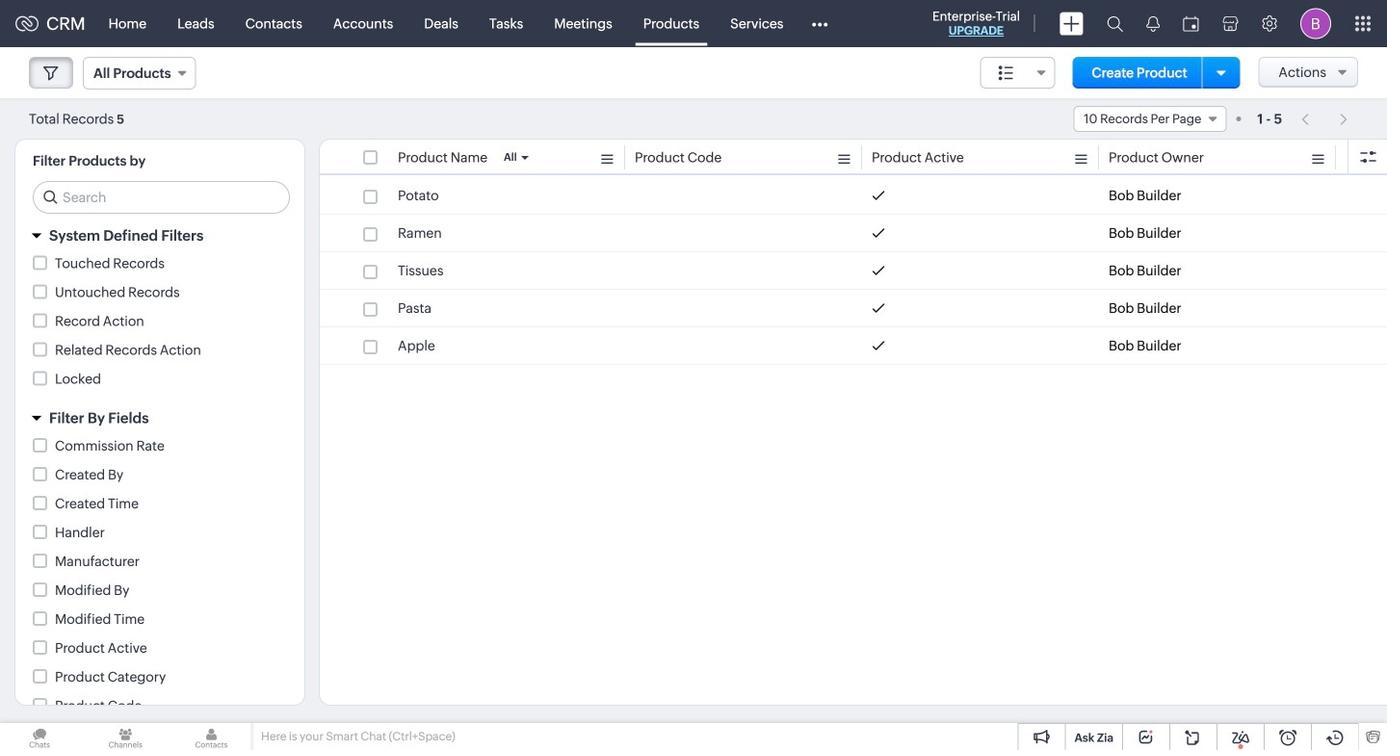 Task type: locate. For each thing, give the bounding box(es) containing it.
channels image
[[86, 724, 165, 751]]

Search text field
[[34, 182, 289, 213]]

search image
[[1107, 15, 1124, 32]]

contacts image
[[172, 724, 251, 751]]

navigation
[[1292, 105, 1359, 133]]

row group
[[320, 177, 1388, 365]]

profile element
[[1289, 0, 1343, 47]]

logo image
[[15, 16, 39, 31]]

size image
[[999, 65, 1014, 82]]

None field
[[83, 57, 196, 90], [980, 57, 1056, 89], [1074, 106, 1227, 132], [83, 57, 196, 90], [1074, 106, 1227, 132]]



Task type: describe. For each thing, give the bounding box(es) containing it.
signals element
[[1135, 0, 1172, 47]]

search element
[[1096, 0, 1135, 47]]

create menu element
[[1048, 0, 1096, 47]]

profile image
[[1301, 8, 1332, 39]]

signals image
[[1147, 15, 1160, 32]]

create menu image
[[1060, 12, 1084, 35]]

none field the 'size'
[[980, 57, 1056, 89]]

chats image
[[0, 724, 79, 751]]

Other Modules field
[[799, 8, 841, 39]]

calendar image
[[1183, 16, 1200, 31]]



